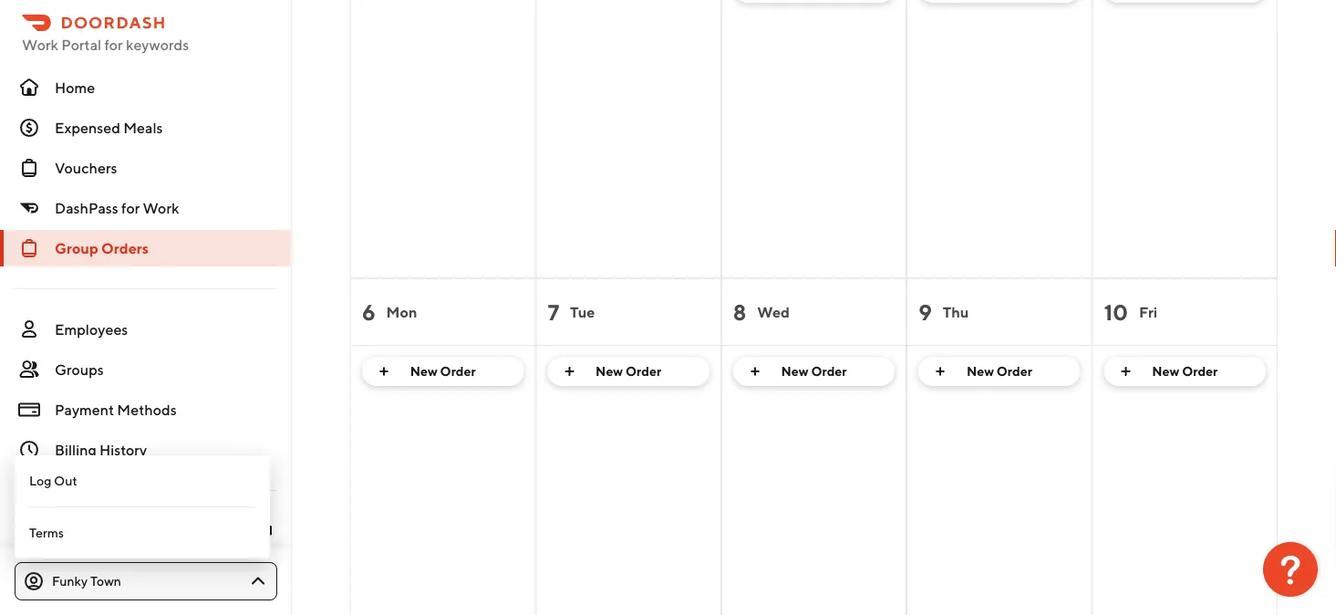 Task type: locate. For each thing, give the bounding box(es) containing it.
home link
[[0, 69, 292, 106]]

terms
[[29, 525, 64, 540]]

new order
[[410, 364, 476, 379], [596, 364, 662, 379], [782, 364, 847, 379], [967, 364, 1033, 379], [1153, 364, 1219, 379]]

1 horizontal spatial work
[[143, 199, 179, 217]]

1 order from the left
[[440, 364, 476, 379]]

log out button
[[15, 463, 270, 499]]

order
[[440, 364, 476, 379], [626, 364, 662, 379], [812, 364, 847, 379], [997, 364, 1033, 379], [1183, 364, 1219, 379]]

for up orders
[[121, 199, 140, 217]]

billing history
[[55, 441, 147, 459]]

groups link
[[0, 351, 292, 388]]

0 vertical spatial for
[[104, 36, 123, 53]]

for right portal
[[104, 36, 123, 53]]

3 new from the left
[[782, 364, 809, 379]]

new order button for 8
[[734, 357, 895, 386]]

payment
[[55, 401, 114, 418]]

2 order from the left
[[626, 364, 662, 379]]

for
[[104, 36, 123, 53], [121, 199, 140, 217]]

employees
[[55, 321, 128, 338]]

payment methods
[[55, 401, 177, 418]]

methods
[[117, 401, 177, 418]]

new order button down mon
[[362, 357, 524, 386]]

4 new from the left
[[967, 364, 995, 379]]

vouchers link
[[0, 150, 292, 186]]

new
[[410, 364, 438, 379], [596, 364, 623, 379], [782, 364, 809, 379], [967, 364, 995, 379], [1153, 364, 1180, 379]]

new order button down thu
[[919, 357, 1081, 386]]

1 new order from the left
[[410, 364, 476, 379]]

new order button down fri at the right of page
[[1105, 357, 1267, 386]]

vouchers
[[55, 159, 117, 177]]

new for 9
[[967, 364, 995, 379]]

fri
[[1140, 303, 1158, 321]]

new for 10
[[1153, 364, 1180, 379]]

new order button
[[362, 357, 524, 386], [548, 357, 710, 386], [734, 357, 895, 386], [919, 357, 1081, 386], [1105, 357, 1267, 386]]

group orders
[[55, 240, 149, 257]]

new order for 6
[[410, 364, 476, 379]]

4 new order button from the left
[[919, 357, 1081, 386]]

5 new from the left
[[1153, 364, 1180, 379]]

3 new order button from the left
[[734, 357, 895, 386]]

5 new order from the left
[[1153, 364, 1219, 379]]

order for 9
[[997, 364, 1033, 379]]

new order for 8
[[782, 364, 847, 379]]

3 new order from the left
[[782, 364, 847, 379]]

doordash.com
[[95, 522, 193, 540]]

order for 7
[[626, 364, 662, 379]]

go
[[55, 522, 75, 540]]

work
[[22, 36, 58, 53], [143, 199, 179, 217]]

group
[[55, 240, 98, 257]]

new order button for 7
[[548, 357, 710, 386]]

new order button down tue
[[548, 357, 710, 386]]

terms link
[[15, 515, 270, 551]]

orders
[[101, 240, 149, 257]]

work down the vouchers link
[[143, 199, 179, 217]]

0 vertical spatial work
[[22, 36, 58, 53]]

work left portal
[[22, 36, 58, 53]]

2 new from the left
[[596, 364, 623, 379]]

0 horizontal spatial work
[[22, 36, 58, 53]]

3 order from the left
[[812, 364, 847, 379]]

billing
[[55, 441, 97, 459]]

history
[[100, 441, 147, 459]]

1 new order button from the left
[[362, 357, 524, 386]]

new order button down wed
[[734, 357, 895, 386]]

to
[[78, 522, 92, 540]]

2 new order from the left
[[596, 364, 662, 379]]

order for 10
[[1183, 364, 1219, 379]]

4 order from the left
[[997, 364, 1033, 379]]

2 new order button from the left
[[548, 357, 710, 386]]

home
[[55, 79, 95, 96]]

4 new order from the left
[[967, 364, 1033, 379]]

1 new from the left
[[410, 364, 438, 379]]

dashpass for work
[[55, 199, 179, 217]]

5 order from the left
[[1183, 364, 1219, 379]]

open resource center image
[[1264, 542, 1319, 597]]

1 vertical spatial for
[[121, 199, 140, 217]]

wed
[[758, 303, 790, 321]]

9
[[919, 299, 932, 325]]

5 new order button from the left
[[1105, 357, 1267, 386]]



Task type: describe. For each thing, give the bounding box(es) containing it.
expensed meals
[[55, 119, 163, 136]]

new order button for 9
[[919, 357, 1081, 386]]

order for 6
[[440, 364, 476, 379]]

new for 7
[[596, 364, 623, 379]]

thu
[[943, 303, 970, 321]]

7
[[548, 299, 559, 325]]

go to doordash.com
[[55, 522, 193, 540]]

new order button for 6
[[362, 357, 524, 386]]

new order for 7
[[596, 364, 662, 379]]

new order for 9
[[967, 364, 1033, 379]]

employees link
[[0, 311, 292, 348]]

go to doordash.com link
[[0, 513, 292, 549]]

6
[[362, 299, 376, 325]]

portal
[[61, 36, 101, 53]]

expensed meals link
[[0, 110, 292, 146]]

1 vertical spatial work
[[143, 199, 179, 217]]

order for 8
[[812, 364, 847, 379]]

meals
[[123, 119, 163, 136]]

10
[[1105, 299, 1129, 325]]

groups
[[55, 361, 104, 378]]

keywords
[[126, 36, 189, 53]]

new order button for 10
[[1105, 357, 1267, 386]]

payment methods link
[[0, 392, 292, 428]]

new for 8
[[782, 364, 809, 379]]

expensed
[[55, 119, 120, 136]]

out
[[54, 473, 77, 488]]

group orders link
[[0, 230, 292, 266]]

work portal for keywords
[[22, 36, 189, 53]]

dashpass for work link
[[0, 190, 292, 226]]

8
[[734, 299, 747, 325]]

log out
[[29, 473, 77, 488]]

tue
[[570, 303, 595, 321]]

log
[[29, 473, 51, 488]]

billing history link
[[0, 432, 292, 468]]

funky town
[[52, 574, 121, 589]]

mon
[[387, 303, 417, 321]]

funky
[[52, 574, 88, 589]]

new for 6
[[410, 364, 438, 379]]

dashpass
[[55, 199, 118, 217]]

town
[[90, 574, 121, 589]]

new order for 10
[[1153, 364, 1219, 379]]



Task type: vqa. For each thing, say whether or not it's contained in the screenshot.


